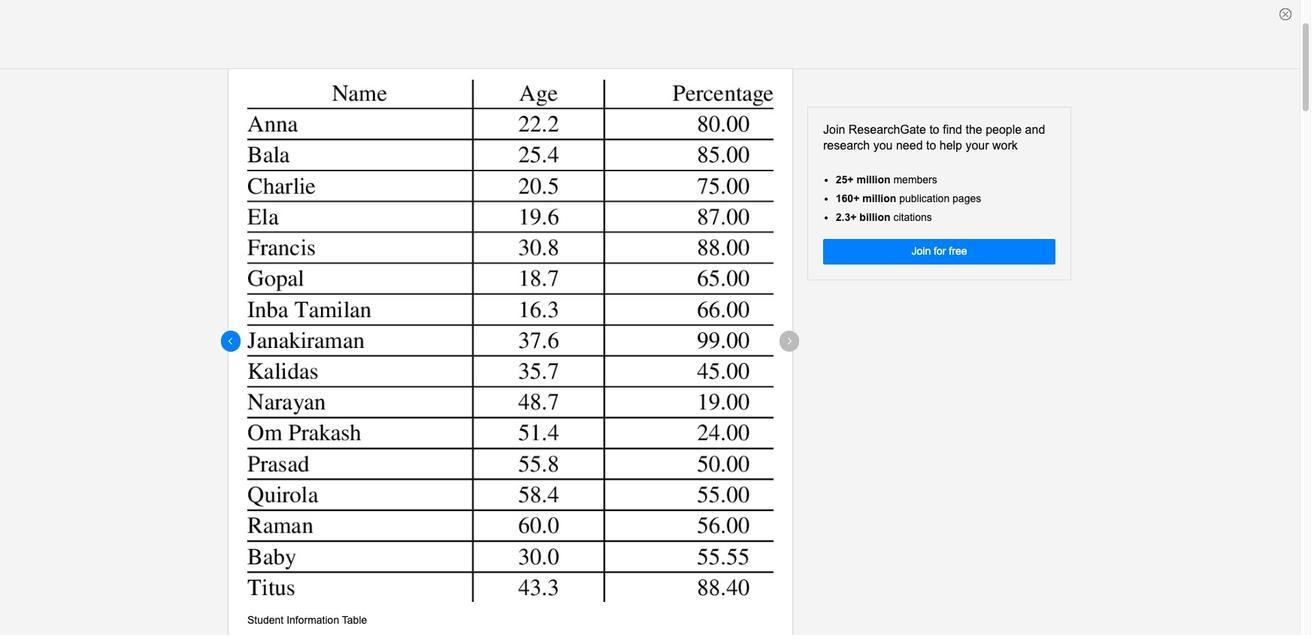 Task type: vqa. For each thing, say whether or not it's contained in the screenshot.
25+ million members 160+ million publication pages 2.3+ billion citations
yes



Task type: locate. For each thing, give the bounding box(es) containing it.
0 horizontal spatial join
[[823, 123, 845, 136]]

join researchgate to find the people and research you need to help your work main content
[[0, 3, 1300, 635]]

to left find at the top of page
[[930, 123, 940, 136]]

publication
[[899, 192, 950, 204]]

to
[[930, 123, 940, 136], [926, 139, 936, 152]]

and
[[1025, 123, 1045, 136]]

citations
[[894, 211, 932, 223]]

join for join for free
[[912, 245, 931, 257]]

join up the research
[[823, 123, 845, 136]]

billion
[[860, 211, 891, 223]]

160+
[[836, 192, 860, 204]]

million right 25+
[[857, 173, 891, 185]]

pages
[[953, 192, 981, 204]]

join
[[823, 123, 845, 136], [912, 245, 931, 257]]

1 horizontal spatial join
[[912, 245, 931, 257]]

0 vertical spatial join
[[823, 123, 845, 136]]

1 vertical spatial million
[[863, 192, 897, 204]]

your
[[966, 139, 989, 152]]

million up billion at top
[[863, 192, 897, 204]]

student
[[247, 614, 284, 626]]

million
[[857, 173, 891, 185], [863, 192, 897, 204]]

researchgate
[[849, 123, 926, 136]]

join inside "join researchgate to find the people and research you need to help your work"
[[823, 123, 845, 136]]

25+
[[836, 173, 854, 185]]

the
[[966, 123, 982, 136]]

free
[[949, 245, 967, 257]]

for
[[934, 245, 946, 257]]

0 vertical spatial to
[[930, 123, 940, 136]]

to left help
[[926, 139, 936, 152]]

join for join researchgate to find the people and research you need to help your work
[[823, 123, 845, 136]]

student information table image
[[247, 80, 774, 602]]

members
[[894, 173, 937, 185]]

join left for
[[912, 245, 931, 257]]

research
[[823, 139, 870, 152]]

1 vertical spatial join
[[912, 245, 931, 257]]

25+ million members 160+ million publication pages 2.3+ billion citations
[[836, 173, 981, 223]]

join for free
[[912, 245, 967, 257]]



Task type: describe. For each thing, give the bounding box(es) containing it.
1 vertical spatial to
[[926, 139, 936, 152]]

people
[[986, 123, 1022, 136]]

find
[[943, 123, 962, 136]]

information
[[287, 614, 339, 626]]

join researchgate to find the people and research you need to help your work
[[823, 123, 1045, 152]]

table
[[342, 614, 367, 626]]

student information table
[[247, 614, 367, 626]]

work
[[993, 139, 1018, 152]]

need
[[896, 139, 923, 152]]

2.3+
[[836, 211, 857, 223]]

0 vertical spatial million
[[857, 173, 891, 185]]

join for free link
[[823, 239, 1056, 265]]

you
[[873, 139, 893, 152]]

help
[[940, 139, 962, 152]]



